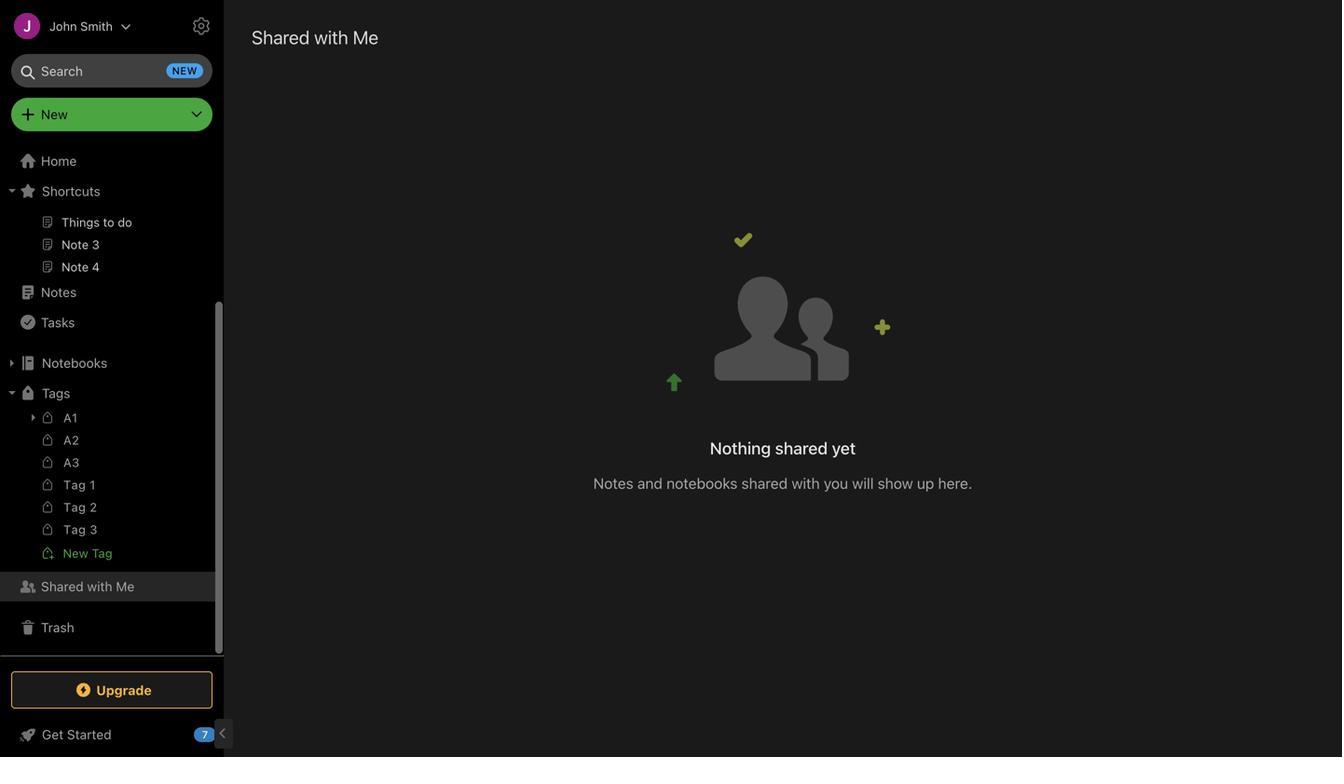Task type: locate. For each thing, give the bounding box(es) containing it.
0 vertical spatial new
[[41, 107, 68, 122]]

new inside button
[[63, 547, 88, 561]]

shared right settings icon
[[252, 26, 310, 48]]

tag 3 link
[[0, 520, 215, 543]]

settings image
[[190, 15, 213, 37]]

notes inside the shared with me element
[[593, 475, 634, 493]]

2 vertical spatial with
[[87, 579, 112, 595]]

tag left "1"
[[63, 478, 86, 492]]

group for shortcuts
[[0, 35, 215, 285]]

notes link
[[0, 278, 215, 308]]

0 vertical spatial notes
[[41, 285, 77, 300]]

a1 link
[[0, 407, 215, 431]]

1 vertical spatial shared
[[41, 579, 84, 595]]

new up home
[[41, 107, 68, 122]]

shared
[[775, 438, 828, 459], [742, 475, 788, 493]]

1 group from the top
[[0, 35, 215, 285]]

tag inside button
[[92, 547, 113, 561]]

shared with me
[[252, 26, 379, 48], [41, 579, 134, 595]]

notes and notebooks shared with you will show up here.
[[593, 475, 973, 493]]

tag left 2
[[63, 501, 86, 515]]

2 horizontal spatial with
[[792, 475, 820, 493]]

notes left and
[[593, 475, 634, 493]]

tag for tag 3
[[63, 523, 86, 537]]

1 horizontal spatial shared with me
[[252, 26, 379, 48]]

john
[[49, 19, 77, 33]]

1
[[90, 478, 96, 492]]

notes for notes and notebooks shared with you will show up here.
[[593, 475, 634, 493]]

shared down nothing shared yet
[[742, 475, 788, 493]]

new tag
[[63, 547, 113, 561]]

group for tags
[[0, 407, 215, 572]]

tree containing home
[[0, 6, 224, 655]]

new inside popup button
[[41, 107, 68, 122]]

tasks
[[41, 315, 75, 330]]

show
[[878, 475, 913, 493]]

tree
[[0, 6, 224, 655]]

notebooks link
[[0, 349, 215, 378]]

tag down tag 3 link
[[92, 547, 113, 561]]

0 horizontal spatial me
[[116, 579, 134, 595]]

tag 1 link
[[0, 475, 215, 498]]

new for new
[[41, 107, 68, 122]]

tag 1
[[63, 478, 96, 492]]

1 vertical spatial new
[[63, 547, 88, 561]]

shared up notes and notebooks shared with you will show up here.
[[775, 438, 828, 459]]

1 horizontal spatial notes
[[593, 475, 634, 493]]

a3 link
[[0, 453, 215, 475]]

tag
[[63, 478, 86, 492], [63, 501, 86, 515], [63, 523, 86, 537], [92, 547, 113, 561]]

me
[[353, 26, 379, 48], [116, 579, 134, 595]]

shared with me element
[[224, 0, 1342, 758]]

here.
[[938, 475, 973, 493]]

tasks button
[[0, 308, 215, 337]]

1 vertical spatial group
[[0, 407, 215, 572]]

john smith
[[49, 19, 113, 33]]

0 horizontal spatial shared
[[41, 579, 84, 595]]

yet
[[832, 438, 856, 459]]

shared with me link
[[0, 572, 215, 602]]

notebooks
[[667, 475, 738, 493]]

0 vertical spatial shared
[[775, 438, 828, 459]]

tag 3
[[63, 523, 98, 537]]

started
[[67, 728, 111, 743]]

new search field
[[24, 54, 203, 88]]

notes
[[41, 285, 77, 300], [593, 475, 634, 493]]

trash
[[41, 620, 74, 636]]

shared
[[252, 26, 310, 48], [41, 579, 84, 595]]

1 horizontal spatial me
[[353, 26, 379, 48]]

tag left 3
[[63, 523, 86, 537]]

0 vertical spatial with
[[314, 26, 348, 48]]

a2
[[63, 433, 79, 447]]

with
[[314, 26, 348, 48], [792, 475, 820, 493], [87, 579, 112, 595]]

1 vertical spatial notes
[[593, 475, 634, 493]]

shortcuts
[[42, 183, 100, 199]]

1 vertical spatial shared with me
[[41, 579, 134, 595]]

0 horizontal spatial notes
[[41, 285, 77, 300]]

tags button
[[0, 378, 215, 408]]

new down the tag 3
[[63, 547, 88, 561]]

1 vertical spatial with
[[792, 475, 820, 493]]

new
[[41, 107, 68, 122], [63, 547, 88, 561]]

nothing
[[710, 438, 771, 459]]

0 vertical spatial shared
[[252, 26, 310, 48]]

2 group from the top
[[0, 407, 215, 572]]

0 vertical spatial group
[[0, 35, 215, 285]]

group containing a1
[[0, 407, 215, 572]]

up
[[917, 475, 934, 493]]

group
[[0, 35, 215, 285], [0, 407, 215, 572]]

notes up tasks
[[41, 285, 77, 300]]

a3
[[63, 456, 80, 470]]

shared up trash
[[41, 579, 84, 595]]

0 horizontal spatial shared with me
[[41, 579, 134, 595]]

0 horizontal spatial with
[[87, 579, 112, 595]]

0 vertical spatial me
[[353, 26, 379, 48]]

click to collapse image
[[217, 723, 231, 746]]



Task type: vqa. For each thing, say whether or not it's contained in the screenshot.
Notes related to Notes
yes



Task type: describe. For each thing, give the bounding box(es) containing it.
with inside shared with me link
[[87, 579, 112, 595]]

notebooks
[[42, 356, 107, 371]]

new button
[[11, 98, 213, 131]]

0 vertical spatial shared with me
[[252, 26, 379, 48]]

1 vertical spatial shared
[[742, 475, 788, 493]]

2
[[90, 501, 97, 515]]

home link
[[0, 146, 224, 176]]

home
[[41, 153, 77, 169]]

a1
[[63, 411, 78, 425]]

will
[[852, 475, 874, 493]]

upgrade
[[96, 683, 152, 698]]

smith
[[80, 19, 113, 33]]

a2 link
[[0, 431, 215, 453]]

shared with me inside shared with me link
[[41, 579, 134, 595]]

tags
[[42, 386, 70, 401]]

3
[[90, 523, 98, 537]]

Account field
[[0, 7, 131, 45]]

expand tags image
[[5, 386, 20, 401]]

tag for tag 1
[[63, 478, 86, 492]]

tag 2 link
[[0, 498, 215, 520]]

get started
[[42, 728, 111, 743]]

and
[[637, 475, 663, 493]]

new
[[172, 65, 198, 77]]

1 vertical spatial me
[[116, 579, 134, 595]]

get
[[42, 728, 63, 743]]

new for new tag
[[63, 547, 88, 561]]

you
[[824, 475, 848, 493]]

nothing shared yet
[[710, 438, 856, 459]]

Help and Learning task checklist field
[[0, 721, 224, 750]]

shortcuts button
[[0, 176, 215, 206]]

trash link
[[0, 613, 215, 643]]

tag 2
[[63, 501, 97, 515]]

7
[[202, 729, 208, 742]]

new tag button
[[0, 543, 215, 565]]

Search text field
[[24, 54, 199, 88]]

notes for notes
[[41, 285, 77, 300]]

expand notebooks image
[[5, 356, 20, 371]]

1 horizontal spatial shared
[[252, 26, 310, 48]]

1 horizontal spatial with
[[314, 26, 348, 48]]

upgrade button
[[11, 672, 213, 709]]

tag for tag 2
[[63, 501, 86, 515]]



